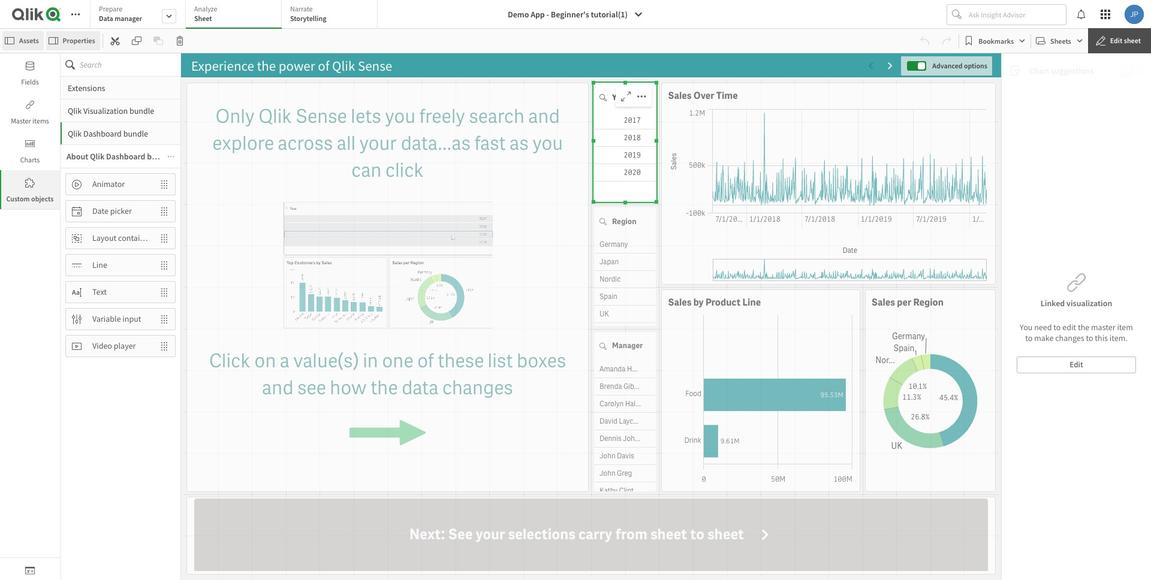 Task type: vqa. For each thing, say whether or not it's contained in the screenshot.
fourth ago from the bottom
no



Task type: describe. For each thing, give the bounding box(es) containing it.
greg
[[617, 469, 632, 478]]

next: see your selections carry from sheet to sheet button
[[194, 499, 988, 571]]

carolyn halmon optional. 3 of 19 row
[[594, 395, 656, 413]]

of
[[417, 349, 434, 374]]

brenda gibson optional. 2 of 19 row
[[594, 378, 656, 395]]

2017
[[624, 116, 641, 125]]

product
[[706, 296, 741, 309]]

item.
[[1110, 333, 1128, 344]]

need
[[1034, 322, 1052, 333]]

0 horizontal spatial line
[[92, 260, 107, 270]]

more information image
[[167, 145, 174, 168]]

1 horizontal spatial you
[[533, 131, 563, 156]]

john for john greg
[[600, 469, 616, 478]]

cut image
[[110, 36, 120, 46]]

analyze sheet
[[194, 4, 217, 23]]

options
[[964, 61, 988, 70]]

brenda gibson
[[600, 382, 646, 391]]

year
[[612, 92, 628, 102]]

items
[[32, 116, 49, 125]]

changes inside you need to edit the master item to make changes to this item.
[[1055, 333, 1084, 344]]

player
[[114, 341, 136, 351]]

list
[[488, 349, 513, 374]]

next:
[[410, 525, 445, 545]]

in
[[363, 349, 378, 374]]

video player
[[92, 341, 136, 351]]

layout container
[[92, 233, 152, 243]]

move image for animator
[[153, 174, 175, 195]]

your inside the next: see your selections carry from sheet to sheet button
[[476, 525, 505, 545]]

arrow right image
[[758, 528, 773, 543]]

edit for edit sheet
[[1110, 36, 1123, 45]]

kathy
[[600, 486, 618, 496]]

2017 optional. 1 of 5 row
[[594, 112, 656, 130]]

edit for edit
[[1070, 360, 1083, 370]]

line inside sales by product line application
[[743, 296, 761, 309]]

2018
[[624, 133, 641, 143]]

custom objects
[[6, 194, 54, 203]]

3 move image from the top
[[153, 282, 175, 302]]

extensions
[[68, 82, 105, 93]]

japan optional. 2 of 7 row
[[594, 254, 656, 271]]

davis
[[617, 451, 634, 461]]

search
[[469, 104, 525, 129]]

demo app - beginner's tutorial(1)
[[508, 9, 628, 20]]

boxes
[[517, 349, 566, 374]]

data
[[402, 375, 438, 401]]

only qlik sense lets you freely search and explore across all your data...as fast as you can click
[[212, 104, 563, 183]]

bundle for qlik dashboard bundle
[[123, 128, 148, 139]]

value(s)
[[293, 349, 359, 374]]

0 horizontal spatial you
[[385, 104, 416, 129]]

see
[[297, 375, 326, 401]]

uk optional. 5 of 7 row
[[594, 306, 656, 323]]

bundle for qlik visualization bundle
[[129, 105, 154, 116]]

move image for variable input
[[153, 309, 175, 329]]

data...as
[[401, 131, 471, 156]]

sales for sales by product line
[[668, 296, 692, 309]]

edit sheet
[[1110, 36, 1141, 45]]

changes inside the click on a value(s) in one of these list boxes and see how the data changes
[[442, 375, 513, 401]]

Search text field
[[80, 53, 180, 76]]

bookmarks button
[[962, 31, 1028, 50]]

and inside "only qlik sense lets you freely search and explore across all your data...as fast as you can click"
[[528, 104, 560, 129]]

1 vertical spatial dashboard
[[106, 151, 145, 162]]

chart
[[1029, 65, 1049, 76]]

you
[[1020, 322, 1033, 333]]

sales by product line application
[[661, 290, 860, 492]]

qlik dashboard bundle tab
[[61, 122, 180, 145]]

from
[[615, 525, 648, 545]]

beginner's
[[551, 9, 589, 20]]

the inside the click on a value(s) in one of these list boxes and see how the data changes
[[371, 375, 398, 401]]

sales per region application
[[865, 290, 996, 492]]

as
[[510, 131, 529, 156]]

master
[[1091, 322, 1116, 333]]

selections
[[508, 525, 576, 545]]

variables image
[[25, 566, 35, 576]]

input
[[123, 314, 141, 324]]

amanda
[[600, 364, 626, 374]]

suggestions
[[1051, 65, 1094, 76]]

properties
[[63, 36, 95, 45]]

sheets button
[[1034, 31, 1086, 50]]

properties button
[[46, 31, 100, 50]]

picker
[[110, 206, 132, 217]]

qlik inside "only qlik sense lets you freely search and explore across all your data...as fast as you can click"
[[258, 104, 292, 129]]

john for john davis
[[600, 451, 616, 461]]

kathy clinton
[[600, 486, 642, 496]]

video
[[92, 341, 112, 351]]

dennis johnson optional. 5 of 19 row
[[594, 430, 656, 448]]

prepare
[[99, 4, 123, 13]]

david laychak
[[600, 416, 645, 426]]

qlik dashboard bundle
[[68, 128, 148, 139]]

dennis johnson
[[600, 434, 650, 443]]

data
[[99, 14, 113, 23]]

demo
[[508, 9, 529, 20]]

over
[[694, 89, 714, 102]]

germany optional. 1 of 7 row
[[594, 236, 656, 254]]

sales over time application
[[661, 83, 996, 285]]

usa optional. 6 of 7 row
[[594, 323, 656, 341]]

carolyn
[[600, 399, 624, 409]]

assets
[[19, 36, 39, 45]]

spain optional. 4 of 7 row
[[594, 289, 656, 306]]

and inside the click on a value(s) in one of these list boxes and see how the data changes
[[262, 375, 294, 401]]

john greg
[[600, 469, 632, 478]]

one
[[382, 349, 413, 374]]

master items button
[[0, 92, 60, 131]]

gibson
[[623, 382, 646, 391]]

link image
[[25, 100, 35, 110]]

the inside you need to edit the master item to make changes to this item.
[[1078, 322, 1090, 333]]

japan
[[600, 257, 619, 267]]

analyze
[[194, 4, 217, 13]]

2019
[[624, 150, 641, 160]]

about
[[67, 151, 88, 162]]

manager
[[115, 14, 142, 23]]

dennis
[[600, 434, 622, 443]]

amanda honda optional. 1 of 19 row
[[594, 361, 656, 378]]

prepare data manager
[[99, 4, 142, 23]]

date picker
[[92, 206, 132, 217]]

james peterson image
[[1125, 5, 1144, 24]]

charts
[[20, 155, 40, 164]]

john greg optional. 7 of 19 row
[[594, 465, 656, 482]]



Task type: locate. For each thing, give the bounding box(es) containing it.
visualization
[[83, 105, 128, 116]]

0 vertical spatial move image
[[153, 201, 175, 222]]

0 horizontal spatial and
[[262, 375, 294, 401]]

about qlik dashboard bundle
[[67, 151, 172, 162]]

tab list containing extensions
[[61, 76, 180, 580]]

nordic optional. 3 of 7 row
[[594, 271, 656, 289]]

sales per region
[[872, 296, 944, 309]]

halmon
[[625, 399, 650, 409]]

0 vertical spatial edit
[[1110, 36, 1123, 45]]

line right product
[[743, 296, 761, 309]]

demo app - beginner's tutorial(1) button
[[501, 5, 651, 24]]

date
[[92, 206, 108, 217]]

to
[[1054, 322, 1061, 333], [1025, 333, 1033, 344], [1086, 333, 1093, 344], [690, 525, 705, 545]]

move image
[[153, 174, 175, 195], [153, 255, 175, 276], [153, 309, 175, 329], [153, 336, 175, 356]]

1 horizontal spatial changes
[[1055, 333, 1084, 344]]

0 horizontal spatial sheet
[[651, 525, 687, 545]]

move image for container
[[153, 228, 175, 249]]

fields
[[21, 77, 39, 86]]

2 horizontal spatial sheet
[[1124, 36, 1141, 45]]

your up the can
[[359, 131, 397, 156]]

1 move image from the top
[[153, 201, 175, 222]]

to inside button
[[690, 525, 705, 545]]

bookmarks
[[979, 36, 1014, 45]]

click
[[209, 349, 251, 374]]

clinton
[[619, 486, 642, 496]]

2 john from the top
[[600, 469, 616, 478]]

0 horizontal spatial the
[[371, 375, 398, 401]]

bundle up qlik dashboard bundle tab
[[129, 105, 154, 116]]

nordic
[[600, 275, 621, 284]]

application
[[0, 0, 1151, 580], [186, 83, 589, 492]]

john down the dennis
[[600, 451, 616, 461]]

edit right sheets
[[1110, 36, 1123, 45]]

time
[[716, 89, 738, 102]]

1 vertical spatial and
[[262, 375, 294, 401]]

4 move image from the top
[[153, 336, 175, 356]]

chart suggestions
[[1029, 65, 1094, 76]]

3 move image from the top
[[153, 309, 175, 329]]

1 horizontal spatial region
[[913, 296, 944, 309]]

next: see your selections carry from sheet to sheet
[[410, 525, 744, 545]]

2 move image from the top
[[153, 228, 175, 249]]

move image
[[153, 201, 175, 222], [153, 228, 175, 249], [153, 282, 175, 302]]

2019 optional. 3 of 5 row
[[594, 147, 656, 164]]

0 horizontal spatial your
[[359, 131, 397, 156]]

Ask Insight Advisor text field
[[967, 5, 1066, 24]]

-
[[547, 9, 549, 20]]

carry
[[578, 525, 612, 545]]

region right "per"
[[913, 296, 944, 309]]

0 vertical spatial your
[[359, 131, 397, 156]]

edit sheet button
[[1088, 28, 1151, 53]]

edit down you need to edit the master item to make changes to this item.
[[1070, 360, 1083, 370]]

next: see your selections carry from sheet to sheet application
[[186, 497, 996, 575]]

2 vertical spatial bundle
[[147, 151, 172, 162]]

bundle
[[129, 105, 154, 116], [123, 128, 148, 139], [147, 151, 172, 162]]

on
[[254, 349, 276, 374]]

sheets
[[1051, 36, 1071, 45]]

across
[[278, 131, 333, 156]]

1 horizontal spatial your
[[476, 525, 505, 545]]

region up germany optional. 1 of 7 row
[[612, 216, 637, 227]]

changes down these
[[442, 375, 513, 401]]

move image for picker
[[153, 201, 175, 222]]

copy image
[[132, 36, 141, 46]]

puzzle image
[[25, 178, 35, 188]]

1 vertical spatial tab list
[[61, 76, 180, 580]]

2020 optional. 4 of 5 row
[[594, 164, 656, 182]]

qlik right about
[[90, 151, 104, 162]]

1 horizontal spatial line
[[743, 296, 761, 309]]

0 vertical spatial dashboard
[[83, 128, 122, 139]]

0 horizontal spatial changes
[[442, 375, 513, 401]]

animator
[[92, 179, 125, 190]]

bundle inside qlik dashboard bundle tab
[[123, 128, 148, 139]]

container
[[118, 233, 152, 243]]

variable input
[[92, 314, 141, 324]]

dashboard down the "visualization" on the left
[[83, 128, 122, 139]]

filterpane image
[[1011, 66, 1020, 76]]

laychak
[[619, 416, 645, 426]]

your
[[359, 131, 397, 156], [476, 525, 505, 545]]

bundle up about qlik dashboard bundle
[[123, 128, 148, 139]]

1 john from the top
[[600, 451, 616, 461]]

you right lets
[[385, 104, 416, 129]]

qlik visualization bundle
[[68, 105, 154, 116]]

and up as
[[528, 104, 560, 129]]

sense
[[296, 104, 347, 129]]

assets button
[[2, 31, 44, 50]]

2020
[[624, 168, 641, 177]]

1 horizontal spatial the
[[1078, 322, 1090, 333]]

master
[[11, 116, 31, 125]]

honda
[[627, 364, 648, 374]]

sales over time
[[668, 89, 738, 102]]

kathy clinton optional. 8 of 19 row
[[594, 482, 656, 500]]

1 move image from the top
[[153, 174, 175, 195]]

sheet left the arrow right icon
[[707, 525, 744, 545]]

custom objects button
[[0, 170, 60, 209]]

region inside application
[[913, 296, 944, 309]]

1 vertical spatial changes
[[442, 375, 513, 401]]

sales for sales over time
[[668, 89, 692, 102]]

tab list containing prepare
[[90, 0, 382, 30]]

0 vertical spatial bundle
[[129, 105, 154, 116]]

qlik up about
[[68, 128, 82, 139]]

qlik down extensions
[[68, 105, 82, 116]]

dashboard inside tab
[[83, 128, 122, 139]]

sales left "per"
[[872, 296, 895, 309]]

0 vertical spatial line
[[92, 260, 107, 270]]

you need to edit the master item to make changes to this item.
[[1020, 322, 1133, 344]]

master items
[[11, 116, 49, 125]]

qlik inside qlik dashboard bundle tab
[[68, 128, 82, 139]]

1 vertical spatial your
[[476, 525, 505, 545]]

your inside "only qlik sense lets you freely search and explore across all your data...as fast as you can click"
[[359, 131, 397, 156]]

narrate storytelling
[[290, 4, 326, 23]]

sales for sales per region
[[872, 296, 895, 309]]

0 vertical spatial tab list
[[90, 0, 382, 30]]

sales inside application
[[668, 296, 692, 309]]

1 horizontal spatial and
[[528, 104, 560, 129]]

1 vertical spatial john
[[600, 469, 616, 478]]

tab list
[[90, 0, 382, 30], [61, 76, 180, 580]]

next sheet: product details image
[[886, 61, 895, 71]]

david laychak optional. 4 of 19 row
[[594, 413, 656, 430]]

usa image
[[594, 323, 642, 340]]

1 vertical spatial the
[[371, 375, 398, 401]]

sales left over
[[668, 89, 692, 102]]

1 vertical spatial edit
[[1070, 360, 1083, 370]]

0 vertical spatial changes
[[1055, 333, 1084, 344]]

1 horizontal spatial sheet
[[707, 525, 744, 545]]

1 vertical spatial region
[[913, 296, 944, 309]]

sales
[[668, 89, 692, 102], [668, 296, 692, 309], [872, 296, 895, 309]]

this
[[1095, 333, 1108, 344]]

0 horizontal spatial region
[[612, 216, 637, 227]]

all
[[337, 131, 356, 156]]

0 vertical spatial and
[[528, 104, 560, 129]]

charts button
[[0, 131, 60, 170]]

john left greg
[[600, 469, 616, 478]]

manager
[[612, 341, 643, 351]]

0 vertical spatial you
[[385, 104, 416, 129]]

custom
[[6, 194, 30, 203]]

2018 optional. 2 of 5 row
[[594, 130, 656, 147]]

1 horizontal spatial edit
[[1110, 36, 1123, 45]]

the right edit
[[1078, 322, 1090, 333]]

dashboard down qlik dashboard bundle tab
[[106, 151, 145, 162]]

a
[[280, 349, 290, 374]]

sheet down james peterson 'image'
[[1124, 36, 1141, 45]]

your right "see"
[[476, 525, 505, 545]]

app
[[531, 9, 545, 20]]

move image for line
[[153, 255, 175, 276]]

explore
[[212, 131, 274, 156]]

delete image
[[175, 36, 184, 46]]

1 vertical spatial line
[[743, 296, 761, 309]]

region
[[612, 216, 637, 227], [913, 296, 944, 309]]

0 vertical spatial region
[[612, 216, 637, 227]]

john inside row
[[600, 451, 616, 461]]

1 vertical spatial move image
[[153, 228, 175, 249]]

you right as
[[533, 131, 563, 156]]

sales left by
[[668, 296, 692, 309]]

sheet
[[194, 14, 212, 23]]

uk
[[600, 310, 609, 319]]

2 vertical spatial move image
[[153, 282, 175, 302]]

line up text
[[92, 260, 107, 270]]

carolyn halmon
[[600, 399, 650, 409]]

fields button
[[0, 53, 60, 92]]

john davis optional. 6 of 19 row
[[594, 448, 656, 465]]

visualization
[[1067, 298, 1112, 309]]

0 horizontal spatial edit
[[1070, 360, 1083, 370]]

per
[[897, 296, 911, 309]]

2 move image from the top
[[153, 255, 175, 276]]

move image for video player
[[153, 336, 175, 356]]

1 vertical spatial you
[[533, 131, 563, 156]]

david
[[600, 416, 618, 426]]

john inside row
[[600, 469, 616, 478]]

make
[[1034, 333, 1054, 344]]

sheet right from
[[651, 525, 687, 545]]

see
[[448, 525, 473, 545]]

0 vertical spatial the
[[1078, 322, 1090, 333]]

bundle down qlik dashboard bundle tab
[[147, 151, 172, 162]]

how
[[330, 375, 367, 401]]

narrate
[[290, 4, 313, 13]]

the down one
[[371, 375, 398, 401]]

amanda honda
[[600, 364, 648, 374]]

1 vertical spatial bundle
[[123, 128, 148, 139]]

germany
[[600, 240, 628, 250]]

these
[[438, 349, 484, 374]]

object image
[[25, 139, 35, 149]]

changes right the make
[[1055, 333, 1084, 344]]

database image
[[25, 61, 35, 71]]

and down a
[[262, 375, 294, 401]]

0 vertical spatial john
[[600, 451, 616, 461]]

edit
[[1063, 322, 1076, 333]]

qlik right only
[[258, 104, 292, 129]]

dashboard
[[83, 128, 122, 139], [106, 151, 145, 162]]



